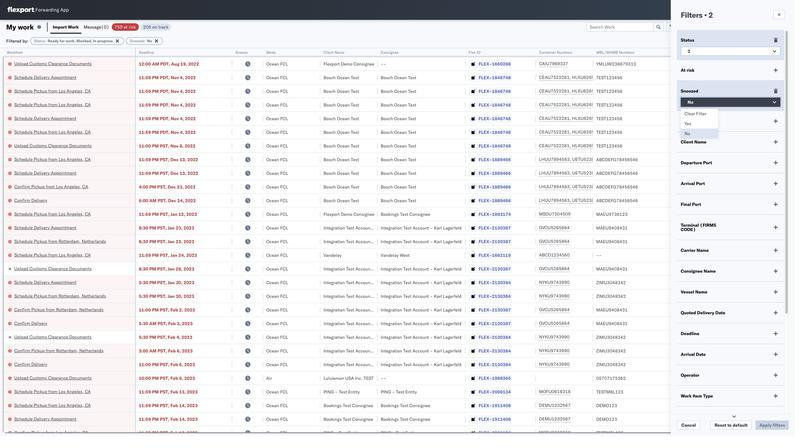 Task type: vqa. For each thing, say whether or not it's contained in the screenshot.


Task type: locate. For each thing, give the bounding box(es) containing it.
jaehyung right terminal at the right
[[706, 225, 725, 231]]

los
[[59, 88, 66, 94], [59, 102, 66, 107], [59, 129, 66, 135], [59, 156, 66, 162], [56, 184, 63, 189], [59, 211, 66, 217], [59, 252, 66, 258], [59, 389, 66, 394], [59, 403, 66, 408], [56, 430, 63, 435]]

2 flex-2130384 from the top
[[479, 293, 511, 299]]

numbers inside container numbers button
[[557, 50, 572, 55]]

2 choi from the top
[[726, 252, 735, 258]]

0 vertical spatial flexport demo consignee
[[324, 61, 375, 67]]

omkar up the filter
[[706, 102, 720, 108]]

feb up the 11:59 pm pst, feb 16, 2023
[[170, 417, 178, 422]]

numbers up caiu7969337
[[557, 50, 572, 55]]

4 zimu3048342 from the top
[[596, 348, 626, 354]]

flex-2006134 for 11:59 pm pst, feb 16, 2023
[[479, 430, 511, 436]]

mofu0618318
[[539, 389, 571, 395], [539, 430, 571, 436]]

2 : from the left
[[144, 38, 146, 43]]

0 vertical spatial date
[[716, 310, 726, 316]]

dec for schedule pickup from los angeles, ca
[[170, 157, 179, 162]]

1 vertical spatial risk
[[687, 67, 695, 73]]

test123456
[[596, 75, 623, 80], [596, 88, 623, 94], [596, 102, 623, 108], [596, 116, 623, 121], [596, 129, 623, 135], [596, 143, 623, 149]]

documents for 10:00 pm pst, feb 9, 2023
[[69, 375, 92, 381]]

jaehyung for maeu9408431
[[706, 225, 725, 231]]

1 vertical spatial schedule pickup from rotterdam, netherlands link
[[14, 293, 106, 299]]

netherlands for 5:30 pm pst, jan 30, 2023
[[82, 293, 106, 299]]

work right import
[[68, 24, 79, 30]]

1 ceau7522281, from the top
[[539, 75, 571, 80]]

0 horizontal spatial status
[[34, 38, 45, 43]]

1 vertical spatial no
[[688, 99, 694, 105]]

2 mofu0618318 from the top
[[539, 430, 571, 436]]

12:00
[[139, 61, 151, 67]]

1 vertical spatial flex-2006134
[[479, 430, 511, 436]]

file exception button
[[679, 22, 722, 32], [679, 22, 722, 32]]

24, for 2022
[[177, 198, 184, 203]]

1 vertical spatial 24,
[[178, 252, 185, 258]]

1 schedule pickup from los angeles, ca from the top
[[14, 88, 91, 94]]

confirm
[[14, 184, 30, 189], [14, 197, 30, 203], [14, 307, 30, 312], [14, 320, 30, 326], [14, 348, 30, 353], [14, 362, 30, 367], [14, 430, 30, 435]]

2023 right 28,
[[184, 266, 194, 272]]

0 vertical spatial demo
[[341, 61, 353, 67]]

1 vertical spatial 30,
[[176, 293, 183, 299]]

ca
[[85, 88, 91, 94], [85, 102, 91, 107], [85, 129, 91, 135], [85, 156, 91, 162], [82, 184, 88, 189], [85, 211, 91, 217], [85, 252, 91, 258], [85, 389, 91, 394], [85, 403, 91, 408], [82, 430, 88, 435]]

9 resize handle column header from the left
[[696, 48, 703, 436]]

3 fcl from the top
[[280, 88, 288, 94]]

0 horizontal spatial :
[[45, 38, 46, 43]]

mode down clear
[[681, 118, 693, 124]]

flex-2006134 for 11:59 pm pst, feb 13, 2023
[[479, 389, 511, 395]]

am right 12:00
[[152, 61, 159, 67]]

1660288
[[492, 61, 511, 67]]

ceau7522281, for second schedule pickup from los angeles, ca link from the top of the page
[[539, 102, 571, 108]]

2 vertical spatial choi
[[726, 403, 735, 408]]

confirm pickup from los angeles, ca for 11:59 pm pst, feb 16, 2023
[[14, 430, 88, 435]]

1 flex-2006134 from the top
[[479, 389, 511, 395]]

1 vertical spatial mofu0618318
[[539, 430, 571, 436]]

30, up 2,
[[176, 293, 183, 299]]

dec down 11:00 pm pst, nov 8, 2022
[[170, 157, 179, 162]]

client inside button
[[324, 50, 334, 55]]

choi up the team
[[726, 403, 735, 408]]

4 schedule delivery appointment link from the top
[[14, 224, 76, 231]]

13 11:59 from the top
[[139, 430, 151, 436]]

1 schedule pickup from los angeles, ca link from the top
[[14, 88, 91, 94]]

2 vertical spatial upload customs clearance documents button
[[14, 375, 92, 382]]

actions
[[764, 50, 777, 55]]

los for 2nd the schedule pickup from los angeles, ca button
[[59, 102, 66, 107]]

confirm delivery
[[14, 197, 47, 203], [14, 320, 47, 326], [14, 362, 47, 367]]

pst, down 4:00 pm pst, dec 23, 2022
[[158, 198, 167, 203]]

0 vertical spatial jaehyung
[[706, 225, 725, 231]]

dec up 11:59 pm pst, jan 12, 2023
[[168, 198, 176, 203]]

flexport demo consignee for bookings
[[324, 211, 375, 217]]

0 vertical spatial schedule pickup from rotterdam, netherlands link
[[14, 238, 106, 244]]

5 schedule delivery appointment from the top
[[14, 279, 76, 285]]

1 vertical spatial jaehyung
[[706, 252, 725, 258]]

0 vertical spatial arrival
[[681, 181, 695, 186]]

import work
[[53, 24, 79, 30]]

nov
[[171, 75, 179, 80], [171, 88, 179, 94], [171, 102, 179, 108], [171, 116, 179, 121], [171, 129, 179, 135], [170, 143, 179, 149]]

1 vertical spatial flexport
[[324, 211, 340, 217]]

5 maeu9408431 from the top
[[596, 321, 628, 326]]

ping
[[324, 389, 334, 395], [381, 389, 391, 395], [324, 430, 334, 436], [381, 430, 391, 436]]

dec
[[170, 157, 179, 162], [170, 170, 179, 176], [168, 184, 176, 190], [168, 198, 176, 203]]

1 vertical spatial deadline
[[681, 331, 700, 336]]

13,
[[180, 157, 186, 162], [180, 170, 186, 176], [179, 389, 186, 395]]

3 ceau7522281, from the top
[[539, 102, 571, 108]]

lhuu7894563, for confirm delivery
[[539, 198, 571, 203]]

1 vertical spatial arrival
[[681, 352, 695, 357]]

feb down '10:00 pm pst, feb 9, 2023'
[[170, 389, 178, 395]]

jan left 28,
[[168, 266, 175, 272]]

karl
[[377, 225, 385, 231], [434, 225, 442, 231], [377, 239, 385, 244], [434, 239, 442, 244], [377, 266, 385, 272], [434, 266, 442, 272], [377, 280, 385, 285], [434, 280, 442, 285], [377, 293, 385, 299], [434, 293, 442, 299], [377, 307, 385, 313], [434, 307, 442, 313], [377, 321, 385, 326], [434, 321, 442, 326], [377, 334, 385, 340], [434, 334, 442, 340], [377, 348, 385, 354], [434, 348, 442, 354], [377, 362, 385, 367], [434, 362, 442, 367]]

confirm pickup from los angeles, ca
[[14, 184, 88, 189], [14, 430, 88, 435]]

abcdefg78456546 for schedule pickup from los angeles, ca
[[596, 157, 638, 162]]

file
[[689, 24, 697, 30]]

ca for 3rd the schedule pickup from los angeles, ca button
[[85, 129, 91, 135]]

quoted delivery date
[[681, 310, 726, 316]]

1 vertical spatial demu1232567
[[539, 416, 571, 422]]

1 horizontal spatial snoozed
[[681, 88, 699, 94]]

test 20 wi team assignment
[[706, 417, 761, 422]]

maeu9408431 for confirm delivery
[[596, 321, 628, 326]]

mode right snooze
[[266, 50, 276, 55]]

angeles, for eighth schedule pickup from los angeles, ca link from the bottom
[[67, 88, 84, 94]]

2 5:30 from the top
[[139, 293, 148, 299]]

upload customs clearance documents button for 12:00 am pdt, aug 19, 2022
[[14, 60, 92, 67]]

1 savant from the top
[[721, 61, 734, 67]]

omkar up no button
[[706, 75, 720, 80]]

1 vertical spatial agent
[[773, 252, 785, 258]]

resize handle column header
[[128, 48, 135, 436], [225, 48, 233, 436], [256, 48, 263, 436], [313, 48, 321, 436], [370, 48, 378, 436], [458, 48, 466, 436], [529, 48, 536, 436], [586, 48, 593, 436], [696, 48, 703, 436], [753, 48, 761, 436], [780, 48, 787, 436]]

port for final port
[[692, 202, 701, 207]]

feb up '10:00 pm pst, feb 9, 2023'
[[170, 362, 178, 367]]

2 documents from the top
[[69, 143, 92, 148]]

1 schedule pickup from los angeles, ca button from the top
[[14, 88, 91, 95]]

confirm pickup from los angeles, ca button
[[14, 183, 88, 190], [14, 430, 88, 436]]

0 vertical spatial schedule pickup from rotterdam, netherlands
[[14, 238, 106, 244]]

2 vertical spatial 8:30
[[139, 266, 148, 272]]

schedule for 5th the schedule pickup from los angeles, ca button from the bottom of the page
[[14, 156, 33, 162]]

0 vertical spatial flexport
[[324, 61, 340, 67]]

5 zimu3048342 from the top
[[596, 362, 626, 367]]

8:30 pm pst, jan 23, 2023 up "11:59 pm pst, jan 24, 2023"
[[139, 239, 194, 244]]

3 hlxu6269489, from the top
[[572, 102, 604, 108]]

destination up assignment
[[749, 403, 772, 408]]

choi down jaehyung choi - test origin agent
[[726, 252, 735, 258]]

bosch
[[324, 75, 336, 80], [381, 75, 393, 80], [324, 88, 336, 94], [381, 88, 393, 94], [324, 102, 336, 108], [381, 102, 393, 108], [324, 116, 336, 121], [381, 116, 393, 121], [324, 129, 336, 135], [381, 129, 393, 135], [324, 143, 336, 149], [381, 143, 393, 149], [324, 157, 336, 162], [381, 157, 393, 162], [324, 170, 336, 176], [381, 170, 393, 176], [324, 184, 336, 190], [381, 184, 393, 190], [324, 198, 336, 203], [381, 198, 393, 203]]

deadline down "quoted"
[[681, 331, 700, 336]]

clearance for 3rd upload customs clearance documents link from the bottom
[[48, 266, 68, 271]]

schedule delivery appointment button
[[14, 74, 76, 81], [14, 115, 76, 122], [14, 170, 76, 177], [14, 224, 76, 231], [14, 279, 76, 286], [14, 416, 76, 423]]

omkar savant down 3 button
[[706, 61, 734, 67]]

2130384
[[492, 280, 511, 285], [492, 293, 511, 299], [492, 334, 511, 340], [492, 348, 511, 354], [492, 362, 511, 367]]

gvcu5265864
[[539, 225, 570, 231], [539, 239, 570, 244], [539, 266, 570, 272], [539, 307, 570, 313], [539, 321, 570, 326]]

flex-1893174 button
[[469, 210, 512, 219], [469, 210, 512, 219]]

21 flex- from the top
[[479, 334, 492, 340]]

vandelay
[[324, 252, 342, 258], [381, 252, 399, 258]]

schedule pickup from rotterdam, netherlands for 5:30 pm pst, jan 30, 2023
[[14, 293, 106, 299]]

list box
[[681, 109, 718, 139]]

1 horizontal spatial risk
[[687, 67, 695, 73]]

5:30 up 11:00 pm pst, feb 2, 2023
[[139, 293, 148, 299]]

jaehyung
[[706, 225, 725, 231], [706, 252, 725, 258], [706, 403, 725, 408]]

los for 3rd the schedule pickup from los angeles, ca button
[[59, 129, 66, 135]]

1 vertical spatial confirm pickup from los angeles, ca
[[14, 430, 88, 435]]

11:59 for schedule delivery appointment button for 11:59 pm pst, dec 13, 2022
[[139, 170, 151, 176]]

delivery for 6:00 am pst, dec 24, 2022
[[31, 197, 47, 203]]

3:00 am pst, feb 6, 2023
[[139, 348, 193, 354]]

schedule pickup from los angeles, ca for 6th schedule pickup from los angeles, ca link
[[14, 252, 91, 258]]

clearance inside ready for customs clearance
[[681, 419, 702, 424]]

4 schedule from the top
[[14, 115, 33, 121]]

1 vertical spatial --
[[596, 252, 602, 258]]

schedule for first schedule delivery appointment button from the top of the page
[[14, 74, 33, 80]]

0 vertical spatial no
[[147, 38, 152, 43]]

26 ocean fcl from the top
[[266, 417, 288, 422]]

0 vertical spatial --
[[381, 61, 386, 67]]

appointment for 11:59 pm pst, feb 14, 2023
[[51, 416, 76, 422]]

1889466 for confirm delivery
[[492, 198, 511, 203]]

5:30 pm pst, jan 30, 2023 down 8:30 pm pst, jan 28, 2023
[[139, 280, 194, 285]]

type
[[703, 393, 713, 399]]

11:00 pm pst, feb 2, 2023
[[139, 307, 195, 313]]

jan up "11:59 pm pst, jan 24, 2023"
[[168, 239, 175, 244]]

flex id
[[469, 50, 481, 55]]

angeles, for 'confirm pickup from los angeles, ca' link associated with 11:59 pm pst, feb 16, 2023
[[64, 430, 81, 435]]

abcd1234560
[[539, 252, 570, 258]]

3 confirm delivery button from the top
[[14, 361, 47, 368]]

feb left 3,
[[168, 321, 176, 326]]

0 vertical spatial agent
[[762, 225, 774, 231]]

snoozed down 205
[[130, 38, 144, 43]]

bookings
[[381, 211, 399, 217], [324, 403, 342, 408], [381, 403, 399, 408], [324, 417, 342, 422], [381, 417, 399, 422]]

4 2130387 from the top
[[492, 307, 511, 313]]

flex-1911408 button
[[469, 401, 512, 410], [469, 401, 512, 410], [469, 415, 512, 424], [469, 415, 512, 424]]

confirm for 4:00 pm pst, dec 23, 2022 the confirm pickup from los angeles, ca button
[[14, 184, 30, 189]]

1 vertical spatial confirm pickup from rotterdam, netherlands link
[[14, 348, 104, 354]]

pst, down 3:00 am pst, feb 6, 2023 on the left of the page
[[160, 362, 169, 367]]

agent for --
[[773, 252, 785, 258]]

upload
[[14, 61, 28, 66], [14, 143, 28, 148], [14, 266, 28, 271], [14, 334, 28, 340], [14, 375, 28, 381]]

0 vertical spatial 23,
[[177, 184, 184, 190]]

forwarding app
[[35, 7, 69, 13]]

1 vertical spatial demo123
[[596, 417, 617, 422]]

23, up "11:59 pm pst, jan 24, 2023"
[[176, 239, 183, 244]]

11:00 for 11:00 pm pst, nov 8, 2022
[[139, 143, 151, 149]]

to
[[728, 423, 732, 428]]

schedule for first the schedule pickup from los angeles, ca button from the bottom of the page
[[14, 403, 33, 408]]

: left for
[[45, 38, 46, 43]]

0 vertical spatial mofu0618318
[[539, 389, 571, 395]]

0 vertical spatial choi
[[726, 225, 735, 231]]

5 resize handle column header from the left
[[370, 48, 378, 436]]

0 horizontal spatial client
[[324, 50, 334, 55]]

at risk
[[681, 67, 695, 73]]

omkar down 3 button
[[706, 61, 720, 67]]

flex-1889466 for schedule delivery appointment
[[479, 170, 511, 176]]

nov for upload customs clearance documents link corresponding to 11:00
[[170, 143, 179, 149]]

1 horizontal spatial numbers
[[619, 50, 634, 55]]

mofu0618318 for 11:59 pm pst, feb 16, 2023
[[539, 430, 571, 436]]

from for 6th schedule pickup from los angeles, ca link
[[48, 252, 57, 258]]

test
[[706, 417, 714, 422]]

1 destination from the top
[[749, 252, 772, 258]]

batch action button
[[751, 22, 791, 32]]

choi for maeu9408431
[[726, 225, 735, 231]]

rotterdam, for 3:00 am pst, feb 6, 2023
[[56, 348, 78, 353]]

schedule pickup from rotterdam, netherlands
[[14, 238, 106, 244], [14, 293, 106, 299]]

confirm delivery link
[[14, 197, 47, 203], [14, 320, 47, 326], [14, 361, 47, 367]]

hlxu6269489,
[[572, 75, 604, 80], [572, 88, 604, 94], [572, 102, 604, 108], [572, 116, 604, 121], [572, 129, 604, 135], [572, 143, 604, 149]]

5 flex-2130387 from the top
[[479, 321, 511, 326]]

no button
[[681, 98, 781, 107]]

1 vertical spatial confirm delivery button
[[14, 320, 47, 327]]

lhuu7894563, uetu5238478 for schedule delivery appointment
[[539, 170, 603, 176]]

11:59 pm pst, feb 14, 2023 for test
[[139, 417, 198, 422]]

1 vertical spatial choi
[[726, 252, 735, 258]]

vandelay for vandelay west
[[381, 252, 399, 258]]

1 vertical spatial flex-1911408
[[479, 417, 511, 422]]

18 flex- from the top
[[479, 293, 492, 299]]

30, down 28,
[[176, 280, 183, 285]]

nyku9743990
[[539, 280, 570, 285], [539, 293, 570, 299], [539, 334, 570, 340], [539, 348, 570, 354], [539, 362, 570, 367]]

numbers inside mbl/mawb numbers "button"
[[619, 50, 634, 55]]

2022 for confirm delivery link for 6:00
[[185, 198, 196, 203]]

0 vertical spatial confirm delivery link
[[14, 197, 47, 203]]

11:59
[[139, 75, 151, 80], [139, 88, 151, 94], [139, 102, 151, 108], [139, 116, 151, 121], [139, 129, 151, 135], [139, 157, 151, 162], [139, 170, 151, 176], [139, 211, 151, 217], [139, 252, 151, 258], [139, 389, 151, 395], [139, 403, 151, 408], [139, 417, 151, 422], [139, 430, 151, 436]]

0 vertical spatial 11:00
[[139, 143, 151, 149]]

flex-1911408 for jaehyung choi - test destination agent
[[479, 403, 511, 408]]

0 horizontal spatial snoozed
[[130, 38, 144, 43]]

0 vertical spatial 8:30 pm pst, jan 23, 2023
[[139, 225, 194, 231]]

2 vertical spatial confirm delivery link
[[14, 361, 47, 367]]

nov for eighth schedule pickup from los angeles, ca link from the bottom
[[171, 88, 179, 94]]

demo for -
[[341, 61, 353, 67]]

1 schedule delivery appointment button from the top
[[14, 74, 76, 81]]

10 fcl from the top
[[280, 184, 288, 190]]

1 omkar from the top
[[706, 61, 720, 67]]

schedule for 'schedule pickup from rotterdam, netherlands' button for 5:30 pm pst, jan 30, 2023
[[14, 293, 33, 299]]

ca for the confirm pickup from los angeles, ca button corresponding to 11:59 pm pst, feb 16, 2023
[[82, 430, 88, 435]]

feb left 2,
[[170, 307, 178, 313]]

2023 up 3:00 am pst, feb 6, 2023 on the left of the page
[[182, 334, 192, 340]]

2 confirm pickup from rotterdam, netherlands button from the top
[[14, 348, 104, 354]]

work
[[68, 24, 79, 30], [681, 393, 692, 399]]

schedule for schedule delivery appointment button for 11:59 pm pst, dec 13, 2022
[[14, 170, 33, 176]]

pickup for 3rd the schedule pickup from los angeles, ca button
[[34, 129, 47, 135]]

2 vertical spatial --
[[381, 375, 386, 381]]

16 flex- from the top
[[479, 266, 492, 272]]

lhuu7894563, for schedule pickup from los angeles, ca
[[539, 157, 571, 162]]

pickup for 5th the schedule pickup from los angeles, ca button from the bottom of the page
[[34, 156, 47, 162]]

am right 6:00
[[149, 198, 157, 203]]

1 vertical spatial confirm delivery
[[14, 320, 47, 326]]

3 lhuu7894563, from the top
[[539, 184, 571, 190]]

1 horizontal spatial work
[[681, 393, 692, 399]]

pst, down '10:00 pm pst, feb 9, 2023'
[[160, 389, 169, 395]]

5:30 down 8:30 pm pst, jan 28, 2023
[[139, 280, 148, 285]]

flex-
[[479, 61, 492, 67], [479, 75, 492, 80], [479, 88, 492, 94], [479, 102, 492, 108], [479, 116, 492, 121], [479, 129, 492, 135], [479, 143, 492, 149], [479, 157, 492, 162], [479, 170, 492, 176], [479, 184, 492, 190], [479, 198, 492, 203], [479, 211, 492, 217], [479, 225, 492, 231], [479, 239, 492, 244], [479, 252, 492, 258], [479, 266, 492, 272], [479, 280, 492, 285], [479, 293, 492, 299], [479, 307, 492, 313], [479, 321, 492, 326], [479, 334, 492, 340], [479, 348, 492, 354], [479, 362, 492, 367], [479, 375, 492, 381], [479, 389, 492, 395], [479, 403, 492, 408], [479, 417, 492, 422], [479, 430, 492, 436]]

1 horizontal spatial vandelay
[[381, 252, 399, 258]]

6 resize handle column header from the left
[[458, 48, 466, 436]]

5 11:59 from the top
[[139, 129, 151, 135]]

flex-2006134
[[479, 389, 511, 395], [479, 430, 511, 436]]

work left item
[[681, 393, 692, 399]]

1 horizontal spatial status
[[681, 37, 695, 43]]

2 1889466 from the top
[[492, 170, 511, 176]]

1 vertical spatial destination
[[749, 403, 772, 408]]

12:00 am pdt, aug 19, 2022
[[139, 61, 199, 67]]

1 flex-2130387 from the top
[[479, 225, 511, 231]]

gvcu5265864 for schedule delivery appointment
[[539, 225, 570, 231]]

759 at risk
[[115, 24, 136, 30]]

0 horizontal spatial numbers
[[557, 50, 572, 55]]

1 vertical spatial client
[[681, 139, 694, 145]]

2022 for schedule delivery appointment link for 11:59 pm pdt, nov 4, 2022
[[185, 116, 196, 121]]

13, down 9,
[[179, 389, 186, 395]]

from for 8:30's schedule pickup from rotterdam, netherlands 'link'
[[48, 238, 57, 244]]

4 schedule delivery appointment button from the top
[[14, 224, 76, 231]]

assignment
[[738, 417, 761, 422]]

demu1232567 for jaehyung choi - test destination agent
[[539, 403, 571, 408]]

hlxu6269489, for 11:00 pm pst, nov 8, 2022's upload customs clearance documents button
[[572, 143, 604, 149]]

1 14, from the top
[[179, 403, 186, 408]]

hlxu8034992
[[605, 75, 636, 80], [605, 88, 636, 94], [605, 102, 636, 108], [605, 116, 636, 121], [605, 129, 636, 135], [605, 143, 636, 149]]

0 vertical spatial destination
[[749, 252, 772, 258]]

8 schedule pickup from los angeles, ca from the top
[[14, 403, 91, 408]]

schedule pickup from rotterdam, netherlands link for 8:30
[[14, 238, 106, 244]]

deadline button
[[136, 49, 226, 55]]

flex-1889466
[[479, 157, 511, 162], [479, 170, 511, 176], [479, 184, 511, 190], [479, 198, 511, 203]]

1 demo123 from the top
[[596, 403, 617, 408]]

0 vertical spatial ready
[[48, 38, 59, 43]]

flex-1911408
[[479, 403, 511, 408], [479, 417, 511, 422]]

0 vertical spatial flex-1911408
[[479, 403, 511, 408]]

carrier
[[681, 248, 696, 253]]

16,
[[179, 430, 186, 436]]

pst, down "11:59 pm pst, jan 24, 2023"
[[157, 266, 167, 272]]

1 vertical spatial schedule pickup from rotterdam, netherlands button
[[14, 293, 106, 300]]

27 flex- from the top
[[479, 417, 492, 422]]

upload customs clearance documents link for 12:00
[[14, 60, 92, 67]]

4 omkar savant from the top
[[706, 116, 734, 121]]

deadline inside button
[[139, 50, 154, 55]]

uetu5238478 for confirm delivery
[[572, 198, 603, 203]]

demo123 for jaehyung choi - test destination agent
[[596, 403, 617, 408]]

7 confirm from the top
[[14, 430, 30, 435]]

2023 down 8:30 pm pst, jan 28, 2023
[[184, 280, 194, 285]]

2 test123456 from the top
[[596, 88, 623, 94]]

1 vertical spatial confirm pickup from rotterdam, netherlands button
[[14, 348, 104, 354]]

6 schedule delivery appointment button from the top
[[14, 416, 76, 423]]

operator
[[706, 50, 721, 55], [681, 373, 700, 378]]

0 vertical spatial confirm pickup from los angeles, ca
[[14, 184, 88, 189]]

port down departure port
[[696, 181, 705, 186]]

3 button
[[681, 47, 781, 56]]

flexport
[[324, 61, 340, 67], [324, 211, 340, 217]]

1 testmbl123 from the top
[[596, 389, 624, 395]]

feb down the 11:59 pm pst, feb 13, 2023
[[170, 403, 178, 408]]

2006134
[[492, 389, 511, 395], [492, 430, 511, 436]]

1911408 for test 20 wi team assignment
[[492, 417, 511, 422]]

2022 for fifth schedule pickup from los angeles, ca link from the bottom of the page
[[188, 157, 198, 162]]

1 flex- from the top
[[479, 61, 492, 67]]

am right '3:00'
[[149, 348, 157, 354]]

uetu5238478
[[572, 157, 603, 162], [572, 170, 603, 176], [572, 184, 603, 190], [572, 198, 603, 203]]

6, up 9,
[[179, 362, 183, 367]]

0 vertical spatial confirm pickup from los angeles, ca link
[[14, 183, 88, 190]]

0 vertical spatial jaehyung choi - test destination agent
[[706, 252, 785, 258]]

8:30 down 6:00
[[139, 225, 148, 231]]

2 vertical spatial port
[[692, 202, 701, 207]]

0 vertical spatial 13,
[[180, 157, 186, 162]]

13 ocean fcl from the top
[[266, 225, 288, 231]]

flex-1662119 button
[[469, 251, 512, 260], [469, 251, 512, 260]]

1 horizontal spatial :
[[144, 38, 146, 43]]

no down 205
[[147, 38, 152, 43]]

1 vertical spatial port
[[696, 181, 705, 186]]

1 demo from the top
[[341, 61, 353, 67]]

1 vertical spatial confirm delivery link
[[14, 320, 47, 326]]

angeles, for fourth schedule pickup from los angeles, ca link from the bottom
[[67, 211, 84, 217]]

0 horizontal spatial mode
[[266, 50, 276, 55]]

0 horizontal spatial ready
[[48, 38, 59, 43]]

2130387 for confirm pickup from rotterdam, netherlands
[[492, 307, 511, 313]]

1 vertical spatial 13,
[[180, 170, 186, 176]]

omkar savant down no button
[[706, 116, 734, 121]]

9 schedule from the top
[[14, 225, 33, 230]]

date
[[716, 310, 726, 316], [696, 352, 706, 357]]

11:59 pm pst, dec 13, 2022 down 11:00 pm pst, nov 8, 2022
[[139, 157, 198, 162]]

arrival
[[681, 181, 695, 186], [681, 352, 695, 357]]

0 vertical spatial snoozed
[[130, 38, 144, 43]]

cancel button
[[677, 421, 701, 430]]

4 1846748 from the top
[[492, 116, 511, 121]]

2 upload customs clearance documents link from the top
[[14, 142, 92, 149]]

pst, up the 11:59 pm pst, feb 16, 2023
[[160, 417, 169, 422]]

lhuu7894563, uetu5238478
[[539, 157, 603, 162], [539, 170, 603, 176], [539, 184, 603, 190], [539, 198, 603, 203]]

jaehyung choi - test destination agent down jaehyung choi - test origin agent
[[706, 252, 785, 258]]

4,
[[180, 75, 184, 80], [180, 88, 184, 94], [180, 102, 184, 108], [180, 116, 184, 121], [180, 129, 184, 135], [177, 334, 181, 340]]

8,
[[180, 143, 184, 149]]

demu1232567 for test 20 wi team assignment
[[539, 416, 571, 422]]

2023 right 3,
[[182, 321, 193, 326]]

24,
[[177, 198, 184, 203], [178, 252, 185, 258]]

operator down "arrival date"
[[681, 373, 700, 378]]

0 vertical spatial 11:59 pm pst, feb 14, 2023
[[139, 403, 198, 408]]

documents
[[69, 61, 92, 66], [69, 143, 92, 148], [69, 266, 92, 271], [69, 334, 92, 340], [69, 375, 92, 381]]

origin
[[749, 225, 761, 231]]

10 ocean fcl from the top
[[266, 184, 288, 190]]

5 upload customs clearance documents from the top
[[14, 375, 92, 381]]

snoozed down at risk
[[681, 88, 699, 94]]

8 11:59 from the top
[[139, 211, 151, 217]]

confirm pickup from los angeles, ca button for 11:59 pm pst, feb 16, 2023
[[14, 430, 88, 436]]

omkar right clear
[[706, 116, 720, 121]]

message (0)
[[84, 24, 109, 30]]

client name
[[324, 50, 345, 55], [681, 139, 707, 145]]

account
[[356, 225, 372, 231], [413, 225, 429, 231], [356, 239, 372, 244], [413, 239, 429, 244], [356, 266, 372, 272], [413, 266, 429, 272], [356, 280, 372, 285], [413, 280, 429, 285], [356, 293, 372, 299], [413, 293, 429, 299], [356, 307, 372, 313], [413, 307, 429, 313], [356, 321, 372, 326], [413, 321, 429, 326], [356, 334, 372, 340], [413, 334, 429, 340], [356, 348, 372, 354], [413, 348, 429, 354], [356, 362, 372, 367], [413, 362, 429, 367]]

flex-1889466 button
[[469, 155, 512, 164], [469, 155, 512, 164], [469, 169, 512, 178], [469, 169, 512, 178], [469, 183, 512, 191], [469, 183, 512, 191], [469, 196, 512, 205], [469, 196, 512, 205]]

pst, down the 11:59 pm pst, feb 13, 2023
[[160, 403, 169, 408]]

5 gvcu5265864 from the top
[[539, 321, 570, 326]]

1 vertical spatial date
[[696, 352, 706, 357]]

confirm pickup from los angeles, ca link for 11:59 pm pst, feb 16, 2023
[[14, 430, 88, 436]]

confirm delivery button for 5:30 am pst, feb 3, 2023
[[14, 320, 47, 327]]

0 horizontal spatial vandelay
[[324, 252, 342, 258]]

port right departure
[[703, 160, 712, 166]]

resize handle column header for container numbers
[[586, 48, 593, 436]]

savant for schedule pickup from los angeles, ca
[[721, 102, 734, 108]]

0 vertical spatial operator
[[706, 50, 721, 55]]

gvcu5265864 for confirm pickup from rotterdam, netherlands
[[539, 307, 570, 313]]

2 demo from the top
[[341, 211, 353, 217]]

zimu3048342
[[596, 280, 626, 285], [596, 293, 626, 299], [596, 334, 626, 340], [596, 348, 626, 354], [596, 362, 626, 367]]

1 vertical spatial 11:59 pm pst, dec 13, 2022
[[139, 170, 198, 176]]

24, up 28,
[[178, 252, 185, 258]]

clearance
[[48, 61, 68, 66], [48, 143, 68, 148], [48, 266, 68, 271], [48, 334, 68, 340], [48, 375, 68, 381], [681, 419, 702, 424]]

1 horizontal spatial date
[[716, 310, 726, 316]]

27 fcl from the top
[[280, 430, 288, 436]]

1 vertical spatial 11:59 pm pst, feb 14, 2023
[[139, 417, 198, 422]]

schedule delivery appointment
[[14, 74, 76, 80], [14, 115, 76, 121], [14, 170, 76, 176], [14, 225, 76, 230], [14, 279, 76, 285], [14, 416, 76, 422]]

1 numbers from the left
[[557, 50, 572, 55]]

jan left 12,
[[170, 211, 177, 217]]

7 schedule pickup from los angeles, ca button from the top
[[14, 389, 91, 395]]

2 flex-1889466 from the top
[[479, 170, 511, 176]]

jaehyung up consignee name
[[706, 252, 725, 258]]

0 vertical spatial flex-2006134
[[479, 389, 511, 395]]

status right by:
[[34, 38, 45, 43]]

jaehyung choi - test destination agent up assignment
[[706, 403, 785, 408]]

upload customs clearance documents button for 11:00 pm pst, nov 8, 2022
[[14, 142, 92, 149]]

2 vertical spatial no
[[685, 131, 690, 136]]

ready
[[48, 38, 59, 43], [681, 414, 694, 420]]

1 vertical spatial confirm pickup from los angeles, ca link
[[14, 430, 88, 436]]

2 vandelay from the left
[[381, 252, 399, 258]]

0 vertical spatial demu1232567
[[539, 403, 571, 408]]

2 omkar from the top
[[706, 75, 720, 80]]

5 fcl from the top
[[280, 116, 288, 121]]

delivery for 11:00 pm pst, feb 6, 2023
[[31, 362, 47, 367]]

schedule pickup from los angeles, ca for second schedule pickup from los angeles, ca link from the top of the page
[[14, 102, 91, 107]]

3 upload customs clearance documents from the top
[[14, 266, 92, 271]]

deadline up 12:00
[[139, 50, 154, 55]]

0 vertical spatial 8:30
[[139, 225, 148, 231]]

filtered
[[6, 38, 21, 44]]

1 choi from the top
[[726, 225, 735, 231]]

choi right (firms
[[726, 225, 735, 231]]

1 confirm pickup from rotterdam, netherlands button from the top
[[14, 307, 104, 313]]

resize handle column header for deadline
[[225, 48, 233, 436]]

1 vertical spatial 8:30 pm pst, jan 23, 2023
[[139, 239, 194, 244]]

filters
[[681, 10, 703, 20]]

2 lhuu7894563, from the top
[[539, 170, 571, 176]]

1 vertical spatial work
[[681, 393, 692, 399]]

5 upload customs clearance documents link from the top
[[14, 375, 92, 381]]

2 vertical spatial 11:00
[[139, 362, 151, 367]]

11:59 for schedule delivery appointment button for 11:59 pm pdt, nov 4, 2022
[[139, 116, 151, 121]]

2023 down '10:00 pm pst, feb 9, 2023'
[[187, 389, 198, 395]]

1 schedule from the top
[[14, 74, 33, 80]]

2 vertical spatial agent
[[773, 403, 785, 408]]

6 1846748 from the top
[[492, 143, 511, 149]]

11:59 pm pst, dec 13, 2022
[[139, 157, 198, 162], [139, 170, 198, 176]]

pickup for second the schedule pickup from los angeles, ca button from the bottom
[[34, 389, 47, 394]]

1 1889466 from the top
[[492, 157, 511, 162]]

1 vertical spatial client name
[[681, 139, 707, 145]]

8 resize handle column header from the left
[[586, 48, 593, 436]]

1 jaehyung from the top
[[706, 225, 725, 231]]

11:59 pm pst, dec 13, 2022 up 4:00 pm pst, dec 23, 2022
[[139, 170, 198, 176]]

clearance for upload customs clearance documents link corresponding to 11:00
[[48, 143, 68, 148]]

flexport demo consignee for -
[[324, 61, 375, 67]]

4 resize handle column header from the left
[[313, 48, 321, 436]]

pst, up 3:00 am pst, feb 6, 2023 on the left of the page
[[157, 334, 167, 340]]

ready left for
[[48, 38, 59, 43]]

15 fcl from the top
[[280, 252, 288, 258]]

4 upload customs clearance documents from the top
[[14, 334, 92, 340]]

pst, up 6:00 am pst, dec 24, 2022 on the left of page
[[157, 184, 167, 190]]

3 resize handle column header from the left
[[256, 48, 263, 436]]

11:59 pm pst, feb 14, 2023 for jaehyung
[[139, 403, 198, 408]]

list box containing clear filter
[[681, 109, 718, 139]]

1 vertical spatial ready
[[681, 414, 694, 420]]

ca for 1st the schedule pickup from los angeles, ca button
[[85, 88, 91, 94]]

jaehyung choi - test destination agent for demo123
[[706, 403, 785, 408]]

0 vertical spatial confirm pickup from rotterdam, netherlands link
[[14, 307, 104, 313]]

work inside button
[[68, 24, 79, 30]]

11:59 for 5th the schedule pickup from los angeles, ca button from the bottom of the page
[[139, 157, 151, 162]]

4 appointment from the top
[[51, 225, 76, 230]]

no inside button
[[688, 99, 694, 105]]

0 vertical spatial testmbl123
[[596, 389, 624, 395]]

11:59 pm pst, feb 14, 2023 down the 11:59 pm pst, feb 13, 2023
[[139, 403, 198, 408]]

1 vertical spatial flexport demo consignee
[[324, 211, 375, 217]]

2 11:59 pm pdt, nov 4, 2022 from the top
[[139, 88, 196, 94]]

no inside list box
[[685, 131, 690, 136]]

13, up 4:00 pm pst, dec 23, 2022
[[180, 170, 186, 176]]

0 vertical spatial 30,
[[176, 280, 183, 285]]

6, up "11:00 pm pst, feb 6, 2023"
[[177, 348, 181, 354]]

(firms
[[700, 222, 717, 228]]

2023 up 8:30 pm pst, jan 28, 2023
[[186, 252, 197, 258]]

status for status : ready for work, blocked, in progress
[[34, 38, 45, 43]]

05707175362
[[596, 375, 626, 381]]

2023 right 12,
[[186, 211, 197, 217]]

los for 4:00 pm pst, dec 23, 2022 the confirm pickup from los angeles, ca button
[[56, 184, 63, 189]]

omkar savant up no button
[[706, 75, 734, 80]]

1 vertical spatial snoozed
[[681, 88, 699, 94]]

pickup for 3rd the schedule pickup from los angeles, ca button from the bottom
[[34, 252, 47, 258]]

1 vertical spatial 6,
[[179, 362, 183, 367]]

upload customs clearance documents button
[[14, 60, 92, 67], [14, 142, 92, 149], [14, 375, 92, 382]]

11:59 for 11:59 pm pst, feb 14, 2023 schedule delivery appointment button
[[139, 417, 151, 422]]

3 flex-1889466 from the top
[[479, 184, 511, 190]]

1 flexport demo consignee from the top
[[324, 61, 375, 67]]



Task type: describe. For each thing, give the bounding box(es) containing it.
11:59 for second the schedule pickup from los angeles, ca button from the bottom
[[139, 389, 151, 395]]

import work button
[[50, 20, 81, 34]]

2 confirm pickup from rotterdam, netherlands from the top
[[14, 348, 104, 353]]

west
[[400, 252, 410, 258]]

2 schedule pickup from los angeles, ca link from the top
[[14, 101, 91, 108]]

11:00 pm pst, nov 8, 2022
[[139, 143, 196, 149]]

4:00 pm pst, dec 23, 2022
[[139, 184, 196, 190]]

1989365
[[492, 375, 511, 381]]

19 flex- from the top
[[479, 307, 492, 313]]

feb up 3:00 am pst, feb 6, 2023 on the left of the page
[[168, 334, 175, 340]]

3
[[688, 48, 691, 54]]

maeu9736123
[[596, 211, 628, 217]]

2 omkar savant from the top
[[706, 75, 734, 80]]

pst, down 8:30 pm pst, jan 28, 2023
[[157, 280, 167, 285]]

default
[[733, 423, 748, 428]]

2023 down 12,
[[184, 225, 194, 231]]

uetu5238478 for schedule pickup from los angeles, ca
[[572, 157, 603, 162]]

12 fcl from the top
[[280, 211, 288, 217]]

1 11:59 pm pdt, nov 4, 2022 from the top
[[139, 75, 196, 80]]

6:00 am pst, dec 24, 2022
[[139, 198, 196, 203]]

5 hlxu8034992 from the top
[[605, 129, 636, 135]]

workitem button
[[4, 49, 129, 55]]

pst, up 5:30 am pst, feb 3, 2023
[[160, 307, 169, 313]]

7 ocean fcl from the top
[[266, 143, 288, 149]]

28,
[[176, 266, 183, 272]]

•
[[705, 10, 707, 20]]

1 zimu3048342 from the top
[[596, 280, 626, 285]]

terminal (firms code)
[[681, 222, 717, 232]]

2 2130384 from the top
[[492, 293, 511, 299]]

: for snoozed
[[144, 38, 146, 43]]

1 test123456 from the top
[[596, 75, 623, 80]]

numbers for mbl/mawb numbers
[[619, 50, 634, 55]]

2 fcl from the top
[[280, 75, 288, 80]]

ready inside ready for customs clearance
[[681, 414, 694, 420]]

arrival date
[[681, 352, 706, 357]]

23 flex- from the top
[[479, 362, 492, 367]]

13, for second schedule pickup from los angeles, ca link from the bottom of the page
[[179, 389, 186, 395]]

pickup for 'schedule pickup from rotterdam, netherlands' button for 5:30 pm pst, jan 30, 2023
[[34, 293, 47, 299]]

25 fcl from the top
[[280, 403, 288, 408]]

8 fcl from the top
[[280, 157, 288, 162]]

pst, left the 8,
[[160, 143, 169, 149]]

flex-1662119
[[479, 252, 511, 258]]

13 fcl from the top
[[280, 225, 288, 231]]

ca for 3rd the schedule pickup from los angeles, ca button from the bottom
[[85, 252, 91, 258]]

27 ocean fcl from the top
[[266, 430, 288, 436]]

flexport for bookings test consignee
[[324, 211, 340, 217]]

1 fcl from the top
[[280, 61, 288, 67]]

23 ocean fcl from the top
[[266, 362, 288, 367]]

vandelay west
[[381, 252, 410, 258]]

los for 3rd the schedule pickup from los angeles, ca button from the bottom
[[59, 252, 66, 258]]

2023 up "11:59 pm pst, jan 24, 2023"
[[184, 239, 194, 244]]

2130387 for confirm delivery
[[492, 321, 511, 326]]

netherlands for 8:30 pm pst, jan 23, 2023
[[82, 238, 106, 244]]

vessel name
[[681, 289, 708, 295]]

documents for 11:00 pm pst, nov 8, 2022
[[69, 143, 92, 148]]

pst, up 5:30 pm pst, feb 4, 2023
[[158, 321, 167, 326]]

customs for upload customs clearance documents link corresponding to 11:00
[[30, 143, 47, 148]]

2023 up 11:00 pm pst, feb 2, 2023
[[184, 293, 194, 299]]

3 5:30 from the top
[[139, 321, 148, 326]]

reset to default
[[715, 423, 748, 428]]

code)
[[681, 227, 696, 232]]

mbl/mawb
[[596, 50, 618, 55]]

18 ocean fcl from the top
[[266, 293, 288, 299]]

6 flex-1846748 from the top
[[479, 143, 511, 149]]

confirm for confirm delivery button for 5:30 am pst, feb 3, 2023
[[14, 320, 30, 326]]

12 flex- from the top
[[479, 211, 492, 217]]

lululemon usa inc. test
[[324, 375, 374, 381]]

2 maeu9408431 from the top
[[596, 239, 628, 244]]

6 schedule pickup from los angeles, ca link from the top
[[14, 252, 91, 258]]

clear
[[685, 111, 695, 117]]

omkar savant for upload customs clearance documents
[[706, 61, 734, 67]]

container numbers
[[539, 50, 572, 55]]

upload customs clearance documents for 10:00
[[14, 375, 92, 381]]

14 fcl from the top
[[280, 239, 288, 244]]

omkar savant for schedule pickup from los angeles, ca
[[706, 102, 734, 108]]

4 hlxu8034992 from the top
[[605, 116, 636, 121]]

11:59 for 2nd the schedule pickup from los angeles, ca button
[[139, 102, 151, 108]]

client name button
[[321, 49, 372, 55]]

ready for customs clearance
[[681, 414, 721, 424]]

filter
[[696, 111, 707, 117]]

1 horizontal spatial deadline
[[681, 331, 700, 336]]

upload customs clearance documents for 11:00
[[14, 143, 92, 148]]

feb left 16,
[[170, 430, 178, 436]]

4 schedule pickup from los angeles, ca button from the top
[[14, 156, 91, 163]]

snoozed for snoozed : no
[[130, 38, 144, 43]]

jan down 8:30 pm pst, jan 28, 2023
[[168, 280, 175, 285]]

17 fcl from the top
[[280, 280, 288, 285]]

confirm delivery for 6:00 am pst, dec 24, 2022
[[14, 197, 47, 203]]

1 vertical spatial 23,
[[176, 225, 183, 231]]

pst, left 16,
[[160, 430, 169, 436]]

pst, up 8:30 pm pst, jan 28, 2023
[[160, 252, 169, 258]]

appointment for 8:30 pm pst, jan 23, 2023
[[51, 225, 76, 230]]

status : ready for work, blocked, in progress
[[34, 38, 113, 43]]

2 confirm pickup from rotterdam, netherlands link from the top
[[14, 348, 104, 354]]

3 hlxu8034992 from the top
[[605, 102, 636, 108]]

0 horizontal spatial operator
[[681, 373, 700, 378]]

jan down 11:59 pm pst, jan 12, 2023
[[168, 225, 175, 231]]

0 horizontal spatial date
[[696, 352, 706, 357]]

upload customs clearance documents for 12:00
[[14, 61, 92, 66]]

filtered by:
[[6, 38, 28, 44]]

schedule delivery appointment link for 8:30 pm pst, jan 23, 2023
[[14, 224, 76, 231]]

3 abcdefg78456546 from the top
[[596, 184, 638, 190]]

file exception
[[689, 24, 718, 30]]

14 ocean fcl from the top
[[266, 239, 288, 244]]

item
[[693, 393, 702, 399]]

14 flex- from the top
[[479, 239, 492, 244]]

pickup for 'schedule pickup from rotterdam, netherlands' button associated with 8:30 pm pst, jan 23, 2023
[[34, 238, 47, 244]]

9 flex- from the top
[[479, 170, 492, 176]]

delivery for 5:30 pm pst, jan 30, 2023
[[34, 279, 50, 285]]

from for 5:30's schedule pickup from rotterdam, netherlands 'link'
[[48, 293, 57, 299]]

20 ocean fcl from the top
[[266, 321, 288, 326]]

2023 up '10:00 pm pst, feb 9, 2023'
[[184, 362, 195, 367]]

-- for flex-1989365
[[381, 375, 386, 381]]

forwarding app link
[[7, 7, 69, 13]]

1 30, from the top
[[176, 280, 183, 285]]

flex-2130387 for confirm delivery
[[479, 321, 511, 326]]

11:59 pm pst, feb 16, 2023
[[139, 430, 198, 436]]

confirm delivery button for 6:00 am pst, dec 24, 2022
[[14, 197, 47, 204]]

pickup for 2nd the schedule pickup from los angeles, ca button
[[34, 102, 47, 107]]

4 flex-1846748 from the top
[[479, 116, 511, 121]]

quoted
[[681, 310, 696, 316]]

dec up 6:00 am pst, dec 24, 2022 on the left of page
[[168, 184, 176, 190]]

schedule delivery appointment button for 5:30 pm pst, jan 30, 2023
[[14, 279, 76, 286]]

schedule delivery appointment for 11:59 pm pst, dec 13, 2022
[[14, 170, 76, 176]]

upload for 11:00 pm pst, nov 8, 2022
[[14, 143, 28, 148]]

pst, up 11:00 pm pst, feb 2, 2023
[[157, 293, 167, 299]]

3 upload customs clearance documents link from the top
[[14, 265, 92, 272]]

schedule delivery appointment link for 11:59 pm pst, dec 13, 2022
[[14, 170, 76, 176]]

2023 down the 11:59 pm pst, feb 13, 2023
[[187, 403, 198, 408]]

upload for 10:00 pm pst, feb 9, 2023
[[14, 375, 28, 381]]

5 schedule pickup from los angeles, ca button from the top
[[14, 211, 91, 218]]

16 fcl from the top
[[280, 266, 288, 272]]

yes
[[685, 121, 692, 126]]

3 8:30 from the top
[[139, 266, 148, 272]]

3 test123456 from the top
[[596, 102, 623, 108]]

departure
[[681, 160, 702, 166]]

schedule pickup from los angeles, ca for fifth schedule pickup from los angeles, ca link from the bottom of the page
[[14, 156, 91, 162]]

resize handle column header for mode
[[313, 48, 321, 436]]

11:00 pm pst, feb 6, 2023
[[139, 362, 195, 367]]

5:30 pm pst, feb 4, 2023
[[139, 334, 192, 340]]

schedule pickup from rotterdam, netherlands button for 8:30 pm pst, jan 23, 2023
[[14, 238, 106, 245]]

message
[[84, 24, 101, 30]]

flex-1893174
[[479, 211, 511, 217]]

wi
[[722, 417, 726, 422]]

5 flex-1846748 from the top
[[479, 129, 511, 135]]

2023 up "11:00 pm pst, feb 6, 2023"
[[182, 348, 193, 354]]

Search Shipments (/) text field
[[676, 5, 736, 15]]

aug
[[171, 61, 179, 67]]

1 ceau7522281, hlxu6269489, hlxu8034992 from the top
[[539, 75, 636, 80]]

4 5:30 from the top
[[139, 334, 148, 340]]

3:00
[[139, 348, 148, 354]]

my
[[6, 23, 16, 31]]

6 fcl from the top
[[280, 129, 288, 135]]

pst, down "11:00 pm pst, feb 6, 2023"
[[160, 375, 169, 381]]

consignee button
[[378, 49, 460, 55]]

11 fcl from the top
[[280, 198, 288, 203]]

3 flex- from the top
[[479, 88, 492, 94]]

ca for 5th the schedule pickup from los angeles, ca button from the top
[[85, 211, 91, 217]]

20 fcl from the top
[[280, 321, 288, 326]]

21 ocean fcl from the top
[[266, 334, 288, 340]]

omkar savant for schedule delivery appointment
[[706, 116, 734, 121]]

feb left 9,
[[170, 375, 178, 381]]

resize handle column header for consignee
[[458, 48, 466, 436]]

pst, up "11:59 pm pst, jan 24, 2023"
[[157, 239, 167, 244]]

2 30, from the top
[[176, 293, 183, 299]]

pickup for 5th the schedule pickup from los angeles, ca button from the top
[[34, 211, 47, 217]]

lhuu7894563, for schedule delivery appointment
[[539, 170, 571, 176]]

batch action
[[760, 24, 787, 30]]

21 fcl from the top
[[280, 334, 288, 340]]

consignee inside button
[[381, 50, 399, 55]]

2023 right 9,
[[184, 375, 195, 381]]

28 flex- from the top
[[479, 430, 492, 436]]

client name inside button
[[324, 50, 345, 55]]

track
[[158, 24, 168, 30]]

flex id button
[[466, 49, 530, 55]]

flex-1660288
[[479, 61, 511, 67]]

test
[[364, 375, 374, 381]]

confirm delivery link for 6:00
[[14, 197, 47, 203]]

8 flex- from the top
[[479, 157, 492, 162]]

1 horizontal spatial client name
[[681, 139, 707, 145]]

1 flex-2130384 from the top
[[479, 280, 511, 285]]

demo123 for test 20 wi team assignment
[[596, 417, 617, 422]]

flexport. image
[[7, 7, 35, 13]]

demo for bookings
[[341, 211, 353, 217]]

name inside button
[[335, 50, 345, 55]]

12 ocean fcl from the top
[[266, 211, 288, 217]]

1 5:30 pm pst, jan 30, 2023 from the top
[[139, 280, 194, 285]]

205 on track
[[143, 24, 168, 30]]

container numbers button
[[536, 49, 587, 55]]

2022 for second schedule pickup from los angeles, ca link from the top of the page
[[185, 102, 196, 108]]

4 ocean fcl from the top
[[266, 102, 288, 108]]

from for eighth schedule pickup from los angeles, ca link
[[48, 403, 57, 408]]

1 hlxu6269489, from the top
[[572, 75, 604, 80]]

2 flex-2130387 from the top
[[479, 239, 511, 244]]

msdu7304509
[[539, 211, 571, 217]]

jan up 28,
[[170, 252, 177, 258]]

schedule delivery appointment link for 5:30 pm pst, jan 30, 2023
[[14, 279, 76, 285]]

schedule pickup from los angeles, ca for second schedule pickup from los angeles, ca link from the bottom of the page
[[14, 389, 91, 394]]

schedule for 3rd the schedule pickup from los angeles, ca button
[[14, 129, 33, 135]]

pst, down 6:00 am pst, dec 24, 2022 on the left of page
[[160, 211, 169, 217]]

ca for first the schedule pickup from los angeles, ca button from the bottom of the page
[[85, 403, 91, 408]]

2 2130387 from the top
[[492, 239, 511, 244]]

4 test123456 from the top
[[596, 116, 623, 121]]

reset to default button
[[711, 421, 752, 430]]

5 nyku9743990 from the top
[[539, 362, 570, 367]]

delivery for 11:59 pm pst, feb 14, 2023
[[34, 416, 50, 422]]

confirm delivery for 11:00 pm pst, feb 6, 2023
[[14, 362, 47, 367]]

customs inside ready for customs clearance
[[703, 414, 721, 420]]

pst, down 11:00 pm pst, nov 8, 2022
[[160, 157, 169, 162]]

1846748 for upload customs clearance documents link corresponding to 11:00
[[492, 143, 511, 149]]

cancel
[[682, 423, 696, 428]]

on
[[152, 24, 157, 30]]

1 8:30 from the top
[[139, 225, 148, 231]]

ceau7522281, hlxu6269489, hlxu8034992 for schedule delivery appointment button for 11:59 pm pdt, nov 4, 2022
[[539, 116, 636, 121]]

3,
[[177, 321, 181, 326]]

2 zimu3048342 from the top
[[596, 293, 626, 299]]

jan up 11:00 pm pst, feb 2, 2023
[[168, 293, 175, 299]]

schedule pickup from rotterdam, netherlands for 8:30 pm pst, jan 23, 2023
[[14, 238, 106, 244]]

maeu9408431 for schedule delivery appointment
[[596, 225, 628, 231]]

from for second schedule pickup from los angeles, ca link from the bottom of the page
[[48, 389, 57, 394]]

11:59 pm pst, jan 12, 2023
[[139, 211, 197, 217]]

4:00
[[139, 184, 148, 190]]

10:00
[[139, 375, 151, 381]]

schedule for 8:30 pm pst, jan 23, 2023 schedule delivery appointment button
[[14, 225, 33, 230]]

work
[[18, 23, 34, 31]]

ceau7522281, for eighth schedule pickup from los angeles, ca link from the bottom
[[539, 88, 571, 94]]

7 schedule pickup from los angeles, ca link from the top
[[14, 389, 91, 395]]

1 nyku9743990 from the top
[[539, 280, 570, 285]]

1 vertical spatial mode
[[681, 118, 693, 124]]

6, for 3:00 am pst, feb 6, 2023
[[177, 348, 181, 354]]

mode inside mode button
[[266, 50, 276, 55]]

11 flex- from the top
[[479, 198, 492, 203]]

1 horizontal spatial client
[[681, 139, 694, 145]]

2023 right 16,
[[187, 430, 198, 436]]

filters • 2
[[681, 10, 713, 20]]

pst, up 4:00 pm pst, dec 23, 2022
[[160, 170, 169, 176]]

los for 1st the schedule pickup from los angeles, ca button
[[59, 88, 66, 94]]

1893174
[[492, 211, 511, 217]]

from for second schedule pickup from los angeles, ca link from the top of the page
[[48, 102, 57, 107]]

11:59 for 3rd the schedule pickup from los angeles, ca button from the bottom
[[139, 252, 151, 258]]

3 lhuu7894563, uetu5238478 from the top
[[539, 184, 603, 190]]

759
[[115, 24, 123, 30]]

reset
[[715, 423, 727, 428]]

1 horizontal spatial operator
[[706, 50, 721, 55]]

confirm for second the "confirm pickup from rotterdam, netherlands" button from the top of the page
[[14, 348, 30, 353]]

2 8:30 from the top
[[139, 239, 148, 244]]

2 8:30 pm pst, jan 23, 2023 from the top
[[139, 239, 194, 244]]

8:30 pm pst, jan 28, 2023
[[139, 266, 194, 272]]

savant for upload customs clearance documents
[[721, 61, 734, 67]]

5 1846748 from the top
[[492, 129, 511, 135]]

clear filter
[[685, 111, 707, 117]]

feb up "11:00 pm pst, feb 6, 2023"
[[168, 348, 176, 354]]

usa
[[345, 375, 354, 381]]

24 fcl from the top
[[280, 389, 288, 395]]

5 test123456 from the top
[[596, 129, 623, 135]]

1 ocean fcl from the top
[[266, 61, 288, 67]]

14, for jaehyung choi - test destination agent
[[179, 403, 186, 408]]

terminal
[[681, 222, 699, 228]]

2023 up the 11:59 pm pst, feb 16, 2023
[[187, 417, 198, 422]]

6 schedule pickup from los angeles, ca button from the top
[[14, 252, 91, 259]]

11:59 for 5th the schedule pickup from los angeles, ca button from the top
[[139, 211, 151, 217]]

2 ocean fcl from the top
[[266, 75, 288, 80]]

blocked,
[[76, 38, 92, 43]]

mode button
[[263, 49, 314, 55]]

2023 right 2,
[[184, 307, 195, 313]]

maeu9408431 for confirm pickup from rotterdam, netherlands
[[596, 307, 628, 313]]

15 ocean fcl from the top
[[266, 252, 288, 258]]

forwarding
[[35, 7, 59, 13]]

id
[[477, 50, 481, 55]]

pst, down 5:30 pm pst, feb 4, 2023
[[158, 348, 167, 354]]

ceau7522281, hlxu6269489, hlxu8034992 for 1st the schedule pickup from los angeles, ca button
[[539, 88, 636, 94]]

pst, down 11:59 pm pst, jan 12, 2023
[[157, 225, 167, 231]]

abcdefg78456546 for confirm delivery
[[596, 198, 638, 203]]

3 gvcu5265864 from the top
[[539, 266, 570, 272]]

mbl/mawb numbers button
[[593, 49, 697, 55]]

los for first the schedule pickup from los angeles, ca button from the bottom of the page
[[59, 403, 66, 408]]

import
[[53, 24, 67, 30]]

ymluw236679313
[[596, 61, 636, 67]]

5 ceau7522281, from the top
[[539, 129, 571, 135]]

Search Work text field
[[586, 22, 654, 32]]

arrival for arrival date
[[681, 352, 695, 357]]

2 hlxu8034992 from the top
[[605, 88, 636, 94]]

2 schedule pickup from los angeles, ca button from the top
[[14, 101, 91, 108]]

batch
[[760, 24, 773, 30]]

upload for 12:00 am pdt, aug 19, 2022
[[14, 61, 28, 66]]

resize handle column header for client name
[[370, 48, 378, 436]]

9 fcl from the top
[[280, 170, 288, 176]]

3 documents from the top
[[69, 266, 92, 271]]

my work
[[6, 23, 34, 31]]

schedule for schedule delivery appointment button associated with 5:30 pm pst, jan 30, 2023
[[14, 279, 33, 285]]

(0)
[[101, 24, 109, 30]]

20
[[715, 417, 721, 422]]

schedule delivery appointment for 8:30 pm pst, jan 23, 2023
[[14, 225, 76, 230]]

app
[[60, 7, 69, 13]]

clearance for 12:00 upload customs clearance documents link
[[48, 61, 68, 66]]

1662119
[[492, 252, 511, 258]]

4 2130384 from the top
[[492, 348, 511, 354]]

19 ocean fcl from the top
[[266, 307, 288, 313]]

from for 'confirm pickup from los angeles, ca' link corresponding to 4:00 pm pst, dec 23, 2022
[[46, 184, 55, 189]]

205
[[143, 24, 151, 30]]

0 horizontal spatial risk
[[129, 24, 136, 30]]

agent for maeu9408431
[[762, 225, 774, 231]]

5 2130384 from the top
[[492, 362, 511, 367]]

1 11:59 from the top
[[139, 75, 151, 80]]

work item type
[[681, 393, 713, 399]]



